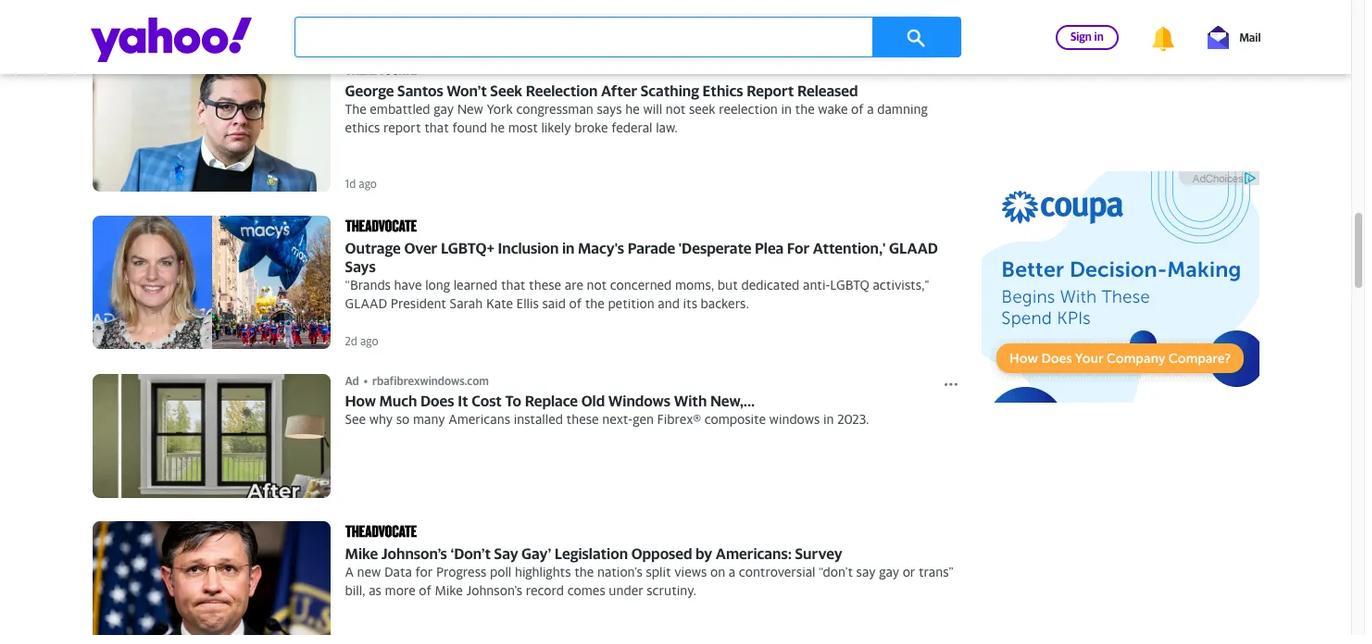 Task type: describe. For each thing, give the bounding box(es) containing it.
federal
[[612, 119, 653, 135]]

wake
[[818, 101, 848, 117]]

the advocate image for mike
[[345, 521, 418, 542]]

its
[[683, 296, 698, 312]]

backers.
[[701, 296, 749, 312]]

that inside the embattled gay new york congressman says he will not seek reelection in the wake of a damning ethics report that found he most likely broke federal law.
[[424, 119, 449, 135]]

of inside a new data for progress poll highlights the nation's split views on a controversial "don't say gay or trans" bill, as more of mike johnson's record comes under scrutiny.
[[419, 583, 431, 598]]

"brands have long learned that these are not concerned moms, but dedicated anti-lgbtq activists," glaad president sarah kate ellis said of the petition and its backers.
[[345, 277, 929, 312]]

views
[[675, 564, 707, 580]]

seek
[[490, 81, 523, 100]]

embattled
[[370, 101, 430, 117]]

under
[[609, 583, 643, 598]]

New! search field
[[294, 17, 961, 57]]

the inside "brands have long learned that these are not concerned moms, but dedicated anti-lgbtq activists," glaad president sarah kate ellis said of the petition and its backers.
[[585, 296, 605, 312]]

likely
[[541, 119, 571, 135]]

new,...
[[710, 392, 755, 410]]

sarah
[[450, 296, 483, 312]]

that inside "brands have long learned that these are not concerned moms, but dedicated anti-lgbtq activists," glaad president sarah kate ellis said of the petition and its backers.
[[501, 277, 526, 293]]

congressman
[[516, 101, 594, 117]]

'don't
[[451, 545, 491, 563]]

over
[[404, 239, 437, 258]]

macy's
[[578, 239, 624, 258]]

law.
[[656, 119, 678, 135]]

won't
[[447, 81, 487, 100]]

glaad inside "brands have long learned that these are not concerned moms, but dedicated anti-lgbtq activists," glaad president sarah kate ellis said of the petition and its backers.
[[345, 296, 387, 312]]

attention,'
[[813, 239, 886, 258]]

opposed
[[631, 545, 692, 563]]

sign in
[[1071, 29, 1104, 43]]

ago for george santos won't seek reelection after scathing ethics report released
[[359, 177, 377, 191]]

highlights
[[515, 564, 571, 580]]

record
[[526, 583, 564, 598]]

windows
[[608, 392, 671, 410]]

nation's
[[597, 564, 643, 580]]

2d
[[345, 335, 357, 349]]

2d ago
[[345, 335, 378, 349]]

york
[[487, 101, 513, 117]]

the
[[345, 101, 367, 117]]

reelection
[[719, 101, 778, 117]]

mail
[[1240, 30, 1261, 44]]

but
[[718, 277, 738, 293]]

see why so many americans installed these next-gen fibrex® composite windows in 2023.
[[345, 411, 869, 427]]

ago for outrage over lgbtq+ inclusion in macy's parade 'desperate plea for attention,' glaad says
[[360, 335, 378, 349]]

outrage over lgbtq+ inclusion in macy's parade 'desperate plea for attention,' glaad says link
[[92, 216, 963, 331]]

the inside the embattled gay new york congressman says he will not seek reelection in the wake of a damning ethics report that found he most likely broke federal law.
[[795, 101, 815, 117]]

fibrex®
[[657, 411, 701, 427]]

not inside "brands have long learned that these are not concerned moms, but dedicated anti-lgbtq activists," glaad president sarah kate ellis said of the petition and its backers.
[[587, 277, 607, 293]]

a new data for progress poll highlights the nation's split views on a controversial "don't say gay or trans" bill, as more of mike johnson's record comes under scrutiny.
[[345, 564, 954, 598]]

cost
[[472, 392, 502, 410]]

the embattled gay new york congressman says he will not seek reelection in the wake of a damning ethics report that found he most likely broke federal law.
[[345, 101, 928, 135]]

how much does it cost to replace old windows with new,...
[[345, 392, 755, 410]]

these inside "brands have long learned that these are not concerned moms, but dedicated anti-lgbtq activists," glaad president sarah kate ellis said of the petition and its backers.
[[529, 277, 561, 293]]

long
[[425, 277, 450, 293]]

gay inside the embattled gay new york congressman says he will not seek reelection in the wake of a damning ethics report that found he most likely broke federal law.
[[434, 101, 454, 117]]

1 horizontal spatial these
[[567, 411, 599, 427]]

1 1d ago from the top
[[345, 19, 377, 33]]

gen
[[633, 411, 654, 427]]

broke
[[575, 119, 608, 135]]

toolbar containing sign in
[[1026, 22, 1261, 52]]

new!
[[934, 17, 961, 31]]

in right sign
[[1095, 29, 1104, 43]]

george santos won't seek reelection after scathing ethics report released link
[[92, 58, 963, 173]]

kate
[[486, 296, 513, 312]]

moms,
[[675, 277, 714, 293]]

lgbtq
[[830, 277, 870, 293]]

for
[[416, 564, 433, 580]]

many
[[413, 411, 445, 427]]

to
[[505, 392, 522, 410]]

santos
[[397, 81, 443, 100]]

'desperate
[[679, 239, 752, 258]]

are
[[565, 277, 584, 293]]

report
[[747, 81, 794, 100]]

scathing
[[641, 81, 699, 100]]

parade
[[628, 239, 676, 258]]

ad • rbafibrexwindows.com
[[345, 374, 489, 388]]

bill,
[[345, 583, 366, 598]]

controversial
[[739, 564, 816, 580]]

how much does it cost to replace old windows with new,... link
[[92, 374, 963, 498]]

ad link
[[345, 374, 359, 388]]

progress
[[436, 564, 487, 580]]

2 1d ago from the top
[[345, 177, 377, 191]]

•
[[364, 374, 368, 388]]

in left 2023.
[[824, 411, 834, 427]]

0 horizontal spatial johnson's
[[381, 545, 447, 563]]

more
[[385, 583, 416, 598]]

much
[[379, 392, 417, 410]]

says
[[345, 258, 376, 276]]

installed
[[514, 411, 563, 427]]

legislation
[[555, 545, 628, 563]]

or
[[903, 564, 916, 580]]

not inside the embattled gay new york congressman says he will not seek reelection in the wake of a damning ethics report that found he most likely broke federal law.
[[666, 101, 686, 117]]

americans:
[[716, 545, 792, 563]]



Task type: vqa. For each thing, say whether or not it's contained in the screenshot.
Travis in Travis Kelce issues apology to Taylor Swift's dad Scott after concert flub
no



Task type: locate. For each thing, give the bounding box(es) containing it.
1 horizontal spatial that
[[501, 277, 526, 293]]

the advocate image for george
[[345, 58, 418, 79]]

a left damning
[[867, 101, 874, 117]]

glaad up activists,"
[[889, 239, 938, 258]]

0 vertical spatial johnson's
[[381, 545, 447, 563]]

1d ago
[[345, 19, 377, 33], [345, 177, 377, 191]]

1 horizontal spatial he
[[626, 101, 640, 117]]

1 vertical spatial johnson's
[[466, 583, 523, 598]]

"don't
[[819, 564, 853, 580]]

0 horizontal spatial not
[[587, 277, 607, 293]]

a inside the embattled gay new york congressman says he will not seek reelection in the wake of a damning ethics report that found he most likely broke federal law.
[[867, 101, 874, 117]]

0 vertical spatial 1d
[[345, 19, 356, 33]]

not right are
[[587, 277, 607, 293]]

2 1d from the top
[[345, 177, 356, 191]]

1 vertical spatial of
[[569, 296, 582, 312]]

0 vertical spatial that
[[424, 119, 449, 135]]

1 horizontal spatial gay
[[879, 564, 899, 580]]

2 vertical spatial ago
[[360, 335, 378, 349]]

ethics
[[345, 119, 380, 135]]

2 vertical spatial the
[[574, 564, 594, 580]]

damning
[[877, 101, 928, 117]]

petition
[[608, 296, 655, 312]]

ago
[[359, 19, 377, 33], [359, 177, 377, 191], [360, 335, 378, 349]]

replace
[[525, 392, 578, 410]]

with
[[674, 392, 707, 410]]

the left wake
[[795, 101, 815, 117]]

survey
[[795, 545, 843, 563]]

0 horizontal spatial gay
[[434, 101, 454, 117]]

ellis
[[517, 296, 539, 312]]

1 horizontal spatial glaad
[[889, 239, 938, 258]]

will
[[643, 101, 662, 117]]

1 vertical spatial glaad
[[345, 296, 387, 312]]

rbafibrexwindows.com
[[372, 374, 489, 388]]

gay left new
[[434, 101, 454, 117]]

1 vertical spatial a
[[729, 564, 736, 580]]

0 vertical spatial he
[[626, 101, 640, 117]]

0 horizontal spatial he
[[491, 119, 505, 135]]

1d ago down ethics
[[345, 177, 377, 191]]

advertisement region
[[981, 171, 1259, 403]]

say
[[494, 545, 518, 563]]

the advocate image up george
[[345, 58, 418, 79]]

0 horizontal spatial mike
[[345, 545, 378, 563]]

report
[[384, 119, 421, 135]]

found
[[452, 119, 487, 135]]

gay left or
[[879, 564, 899, 580]]

ago up george
[[359, 19, 377, 33]]

ago down ethics
[[359, 177, 377, 191]]

mike inside a new data for progress poll highlights the nation's split views on a controversial "don't say gay or trans" bill, as more of mike johnson's record comes under scrutiny.
[[435, 583, 463, 598]]

the up comes
[[574, 564, 594, 580]]

toolbar
[[1026, 22, 1261, 52]]

he down york
[[491, 119, 505, 135]]

johnson's down poll on the bottom left of the page
[[466, 583, 523, 598]]

mike up new
[[345, 545, 378, 563]]

0 vertical spatial of
[[851, 101, 864, 117]]

2 vertical spatial of
[[419, 583, 431, 598]]

that left found
[[424, 119, 449, 135]]

johnson's inside a new data for progress poll highlights the nation's split views on a controversial "don't say gay or trans" bill, as more of mike johnson's record comes under scrutiny.
[[466, 583, 523, 598]]

old
[[581, 392, 605, 410]]

plea
[[755, 239, 784, 258]]

ad
[[345, 374, 359, 388]]

a
[[345, 564, 354, 580]]

2 horizontal spatial of
[[851, 101, 864, 117]]

1 vertical spatial that
[[501, 277, 526, 293]]

1 the advocate image from the top
[[345, 58, 418, 79]]

outrage over lgbtq+ inclusion in macy's parade 'desperate plea for attention,' glaad says
[[345, 239, 938, 276]]

1 vertical spatial gay
[[879, 564, 899, 580]]

in inside outrage over lgbtq+ inclusion in macy's parade 'desperate plea for attention,' glaad says
[[562, 239, 575, 258]]

not down scathing
[[666, 101, 686, 117]]

Search query text field
[[294, 17, 934, 57]]

ago right 2d
[[360, 335, 378, 349]]

these down old at the bottom of page
[[567, 411, 599, 427]]

in left macy's
[[562, 239, 575, 258]]

2 vertical spatial the advocate image
[[345, 521, 418, 542]]

a right "on"
[[729, 564, 736, 580]]

released
[[798, 81, 858, 100]]

mike down progress
[[435, 583, 463, 598]]

ethics
[[703, 81, 743, 100]]

these up said
[[529, 277, 561, 293]]

1d ago up george
[[345, 19, 377, 33]]

mike johnson's 'don't say gay' legislation opposed by americans: survey link
[[92, 521, 963, 635]]

1d down ethics
[[345, 177, 356, 191]]

1 vertical spatial the
[[585, 296, 605, 312]]

next-
[[602, 411, 633, 427]]

does
[[421, 392, 454, 410]]

by
[[696, 545, 713, 563]]

1 vertical spatial he
[[491, 119, 505, 135]]

gay
[[434, 101, 454, 117], [879, 564, 899, 580]]

of
[[851, 101, 864, 117], [569, 296, 582, 312], [419, 583, 431, 598]]

"brands
[[345, 277, 391, 293]]

1 vertical spatial 1d ago
[[345, 177, 377, 191]]

1 vertical spatial ago
[[359, 177, 377, 191]]

activists,"
[[873, 277, 929, 293]]

president
[[391, 296, 446, 312]]

1 vertical spatial mike
[[435, 583, 463, 598]]

0 horizontal spatial that
[[424, 119, 449, 135]]

a inside a new data for progress poll highlights the nation's split views on a controversial "don't say gay or trans" bill, as more of mike johnson's record comes under scrutiny.
[[729, 564, 736, 580]]

inclusion
[[498, 239, 559, 258]]

1 1d from the top
[[345, 19, 356, 33]]

0 horizontal spatial a
[[729, 564, 736, 580]]

after
[[601, 81, 637, 100]]

1d
[[345, 19, 356, 33], [345, 177, 356, 191]]

1 horizontal spatial of
[[569, 296, 582, 312]]

glaad down '"brands'
[[345, 296, 387, 312]]

the left petition
[[585, 296, 605, 312]]

view ad options image
[[938, 377, 963, 392]]

anti-
[[803, 277, 830, 293]]

rbafibrexwindows.com link
[[372, 374, 489, 388]]

0 vertical spatial not
[[666, 101, 686, 117]]

the advocate image
[[345, 58, 418, 79], [345, 216, 418, 237], [345, 521, 418, 542]]

0 vertical spatial glaad
[[889, 239, 938, 258]]

in inside the embattled gay new york congressman says he will not seek reelection in the wake of a damning ethics report that found he most likely broke federal law.
[[781, 101, 792, 117]]

says
[[597, 101, 622, 117]]

of inside the embattled gay new york congressman says he will not seek reelection in the wake of a damning ethics report that found he most likely broke federal law.
[[851, 101, 864, 117]]

0 horizontal spatial glaad
[[345, 296, 387, 312]]

so
[[396, 411, 410, 427]]

0 horizontal spatial these
[[529, 277, 561, 293]]

george
[[345, 81, 394, 100]]

of right wake
[[851, 101, 864, 117]]

1 vertical spatial these
[[567, 411, 599, 427]]

gay inside a new data for progress poll highlights the nation's split views on a controversial "don't say gay or trans" bill, as more of mike johnson's record comes under scrutiny.
[[879, 564, 899, 580]]

the advocate image for outrage
[[345, 216, 418, 237]]

learned
[[454, 277, 498, 293]]

that up kate
[[501, 277, 526, 293]]

0 vertical spatial gay
[[434, 101, 454, 117]]

said
[[542, 296, 566, 312]]

of inside "brands have long learned that these are not concerned moms, but dedicated anti-lgbtq activists," glaad president sarah kate ellis said of the petition and its backers.
[[569, 296, 582, 312]]

in down the 'report' on the right of page
[[781, 101, 792, 117]]

the inside a new data for progress poll highlights the nation's split views on a controversial "don't say gay or trans" bill, as more of mike johnson's record comes under scrutiny.
[[574, 564, 594, 580]]

0 horizontal spatial of
[[419, 583, 431, 598]]

1 horizontal spatial johnson's
[[466, 583, 523, 598]]

say
[[857, 564, 876, 580]]

0 vertical spatial mike
[[345, 545, 378, 563]]

0 vertical spatial a
[[867, 101, 874, 117]]

composite
[[705, 411, 766, 427]]

george santos won't seek reelection after scathing ethics report released
[[345, 81, 858, 100]]

comes
[[568, 583, 606, 598]]

on
[[710, 564, 726, 580]]

a
[[867, 101, 874, 117], [729, 564, 736, 580]]

of down for
[[419, 583, 431, 598]]

trans"
[[919, 564, 954, 580]]

windows
[[769, 411, 820, 427]]

these
[[529, 277, 561, 293], [567, 411, 599, 427]]

new
[[357, 564, 381, 580]]

have
[[394, 277, 422, 293]]

he
[[626, 101, 640, 117], [491, 119, 505, 135]]

johnson's
[[381, 545, 447, 563], [466, 583, 523, 598]]

mike johnson's 'don't say gay' legislation opposed by americans: survey
[[345, 545, 843, 563]]

lgbtq+
[[441, 239, 495, 258]]

1 horizontal spatial mike
[[435, 583, 463, 598]]

0 vertical spatial ago
[[359, 19, 377, 33]]

it
[[458, 392, 468, 410]]

1 horizontal spatial a
[[867, 101, 874, 117]]

0 vertical spatial the
[[795, 101, 815, 117]]

why
[[369, 411, 393, 427]]

1d up george
[[345, 19, 356, 33]]

sign
[[1071, 29, 1092, 43]]

and
[[658, 296, 680, 312]]

0 vertical spatial 1d ago
[[345, 19, 377, 33]]

0 vertical spatial these
[[529, 277, 561, 293]]

3 the advocate image from the top
[[345, 521, 418, 542]]

data
[[384, 564, 412, 580]]

the advocate image up new
[[345, 521, 418, 542]]

most
[[508, 119, 538, 135]]

2 the advocate image from the top
[[345, 216, 418, 237]]

0 vertical spatial the advocate image
[[345, 58, 418, 79]]

1 vertical spatial not
[[587, 277, 607, 293]]

he up federal
[[626, 101, 640, 117]]

1 horizontal spatial not
[[666, 101, 686, 117]]

sign in link
[[1056, 25, 1119, 50]]

of down are
[[569, 296, 582, 312]]

the advocate image up outrage
[[345, 216, 418, 237]]

for
[[787, 239, 810, 258]]

johnson's up for
[[381, 545, 447, 563]]

glaad inside outrage over lgbtq+ inclusion in macy's parade 'desperate plea for attention,' glaad says
[[889, 239, 938, 258]]

gay'
[[522, 545, 551, 563]]

1 vertical spatial 1d
[[345, 177, 356, 191]]

that
[[424, 119, 449, 135], [501, 277, 526, 293]]

americans
[[449, 411, 510, 427]]

1 vertical spatial the advocate image
[[345, 216, 418, 237]]

seek
[[689, 101, 716, 117]]



